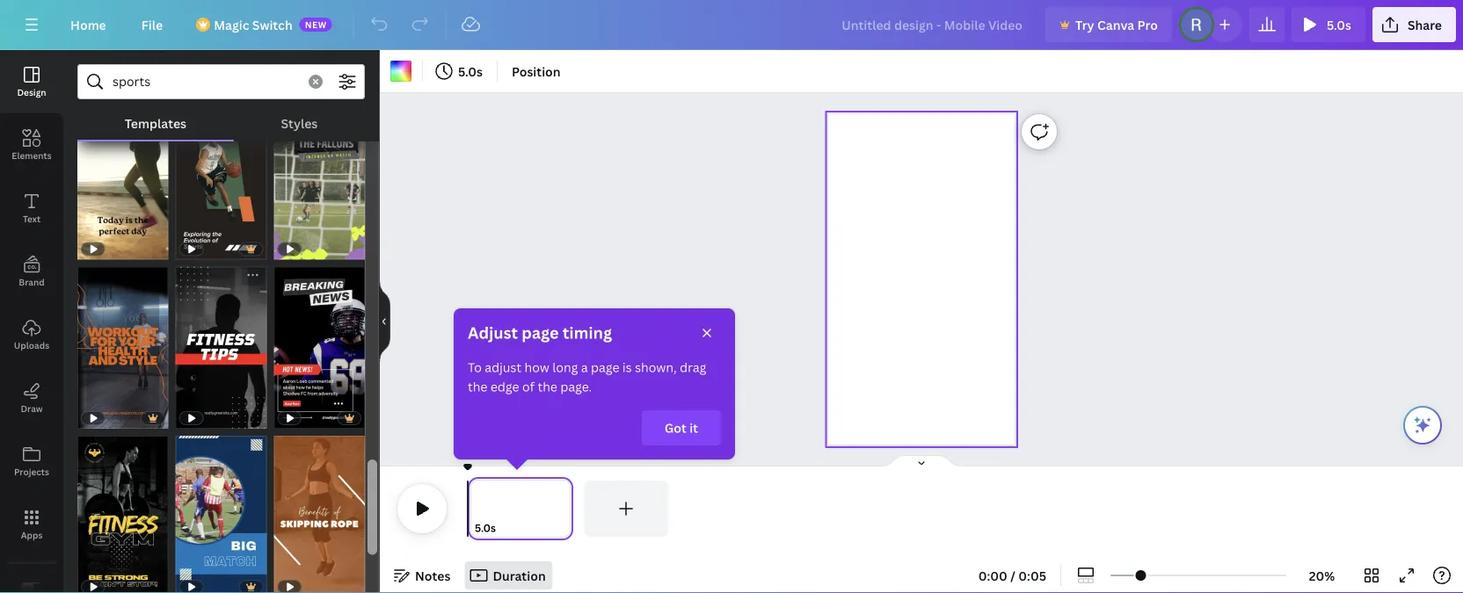 Task type: describe. For each thing, give the bounding box(es) containing it.
file
[[141, 16, 163, 33]]

switch
[[252, 16, 293, 33]]

notes
[[415, 568, 451, 584]]

#ffffff image
[[390, 61, 412, 82]]

notes button
[[387, 562, 458, 590]]

design
[[17, 86, 46, 98]]

lime green slate grey purple grunge sports and fitness mobile video group
[[274, 98, 365, 260]]

brand
[[19, 276, 45, 288]]

it
[[690, 420, 698, 437]]

text
[[23, 213, 41, 225]]

text button
[[0, 177, 63, 240]]

adjust
[[468, 322, 518, 344]]

adjust page timing
[[468, 322, 612, 344]]

share
[[1408, 16, 1442, 33]]

new
[[305, 18, 327, 30]]

try
[[1076, 16, 1095, 33]]

page inside to adjust how long a page is shown, drag the edge of the page.
[[591, 359, 620, 376]]

home
[[70, 16, 106, 33]]

home link
[[56, 7, 120, 42]]

main menu bar
[[0, 0, 1463, 50]]

2 vertical spatial 5.0s
[[475, 521, 496, 536]]

Page title text field
[[503, 520, 511, 537]]

20% button
[[1294, 562, 1351, 590]]

/
[[1011, 568, 1016, 584]]

duration button
[[465, 562, 553, 590]]

draw
[[21, 403, 43, 415]]

1 vertical spatial 5.0s
[[458, 63, 483, 80]]

templates
[[125, 115, 187, 131]]

try canva pro button
[[1046, 7, 1172, 42]]

position
[[512, 63, 561, 80]]

magic media image
[[0, 571, 63, 594]]

page.
[[560, 379, 592, 395]]

edge
[[491, 379, 519, 395]]

2 the from the left
[[538, 379, 557, 395]]

file button
[[127, 7, 177, 42]]

got it button
[[642, 411, 721, 446]]

0:00 for 0:00
[[200, 412, 223, 424]]

1 the from the left
[[468, 379, 488, 395]]

templates button
[[77, 106, 234, 140]]

2 vertical spatial 5.0s button
[[475, 520, 496, 537]]

long
[[552, 359, 578, 376]]

design button
[[0, 50, 63, 113]]

projects
[[14, 466, 49, 478]]

0 vertical spatial page
[[522, 322, 559, 344]]

trimming, end edge slider
[[558, 481, 573, 537]]

blue football match mobile video group
[[176, 426, 267, 594]]

bold sporty benefits of rope skipping sports mobile video story group
[[274, 426, 365, 594]]

0:00 / 0:05
[[978, 568, 1047, 584]]

trimming, start edge slider
[[468, 481, 484, 537]]

brand button
[[0, 240, 63, 303]]

magic switch
[[214, 16, 293, 33]]

a
[[581, 359, 588, 376]]

elements button
[[0, 113, 63, 177]]

uploads
[[14, 339, 49, 351]]

0:05
[[1019, 568, 1047, 584]]



Task type: locate. For each thing, give the bounding box(es) containing it.
orange and black fitness mobile video group
[[77, 256, 169, 429]]

of
[[522, 379, 535, 395]]

is
[[623, 359, 632, 376]]

5.0s left share dropdown button
[[1327, 16, 1351, 33]]

draw button
[[0, 367, 63, 430]]

position button
[[505, 57, 568, 85]]

20%
[[1309, 568, 1335, 584]]

styles
[[281, 115, 318, 131]]

0 horizontal spatial page
[[522, 322, 559, 344]]

5.0s button
[[1292, 7, 1366, 42], [430, 57, 490, 85], [475, 520, 496, 537]]

0 horizontal spatial the
[[468, 379, 488, 395]]

elements
[[12, 149, 52, 161]]

shown,
[[635, 359, 677, 376]]

page
[[522, 322, 559, 344], [591, 359, 620, 376]]

got it
[[665, 420, 698, 437]]

hide pages image
[[879, 455, 964, 469]]

page up how
[[522, 322, 559, 344]]

to
[[468, 359, 482, 376]]

styles button
[[234, 106, 365, 140]]

1 vertical spatial 5.0s button
[[430, 57, 490, 85]]

0:00 for 0:00 / 0:05
[[978, 568, 1008, 584]]

1 vertical spatial page
[[591, 359, 620, 376]]

uploads button
[[0, 303, 63, 367]]

side panel tab list
[[0, 50, 63, 594]]

Search Mobile Video templates search field
[[113, 65, 298, 98]]

bold red white health exercise tips mobile video group
[[176, 257, 267, 429]]

0 vertical spatial 0:00
[[200, 412, 223, 424]]

Design title text field
[[828, 7, 1039, 42]]

how
[[525, 359, 549, 376]]

1 vertical spatial 0:00
[[978, 568, 1008, 584]]

drag
[[680, 359, 706, 376]]

the
[[468, 379, 488, 395], [538, 379, 557, 395]]

black yellow white modern fitness gym mobile video group
[[77, 426, 169, 594]]

1 horizontal spatial page
[[591, 359, 620, 376]]

black orange green minimalist sports mobile video group
[[176, 98, 267, 260]]

to adjust how long a page is shown, drag the edge of the page.
[[468, 359, 706, 395]]

apps button
[[0, 493, 63, 557]]

the right of
[[538, 379, 557, 395]]

share button
[[1373, 7, 1456, 42]]

apps
[[21, 529, 43, 541]]

0 horizontal spatial 0:00
[[200, 412, 223, 424]]

canva
[[1097, 16, 1135, 33]]

5.0s
[[1327, 16, 1351, 33], [458, 63, 483, 80], [475, 521, 496, 536]]

5.0s button left page title text box
[[475, 520, 496, 537]]

canva assistant image
[[1412, 415, 1433, 436]]

projects button
[[0, 430, 63, 493]]

0:00
[[200, 412, 223, 424], [978, 568, 1008, 584]]

5.0s inside main menu bar
[[1327, 16, 1351, 33]]

1 horizontal spatial 0:00
[[978, 568, 1008, 584]]

5.0s left position popup button
[[458, 63, 483, 80]]

0:00 inside the bold red white health exercise tips mobile video group
[[200, 412, 223, 424]]

black and orange world running day modern instagram reel group
[[77, 98, 169, 260]]

5.0s button right #ffffff icon
[[430, 57, 490, 85]]

0 vertical spatial 5.0s button
[[1292, 7, 1366, 42]]

1 horizontal spatial the
[[538, 379, 557, 395]]

5.0s left page title text box
[[475, 521, 496, 536]]

duration
[[493, 568, 546, 584]]

timing
[[563, 322, 612, 344]]

pro
[[1138, 16, 1158, 33]]

the down to
[[468, 379, 488, 395]]

hide image
[[379, 280, 390, 364]]

black and red bold rough paper breaking news promotion video group
[[274, 256, 365, 429]]

page right a
[[591, 359, 620, 376]]

got
[[665, 420, 687, 437]]

try canva pro
[[1076, 16, 1158, 33]]

adjust
[[485, 359, 522, 376]]

magic
[[214, 16, 249, 33]]

0 vertical spatial 5.0s
[[1327, 16, 1351, 33]]

5.0s button left share dropdown button
[[1292, 7, 1366, 42]]



Task type: vqa. For each thing, say whether or not it's contained in the screenshot.
list
no



